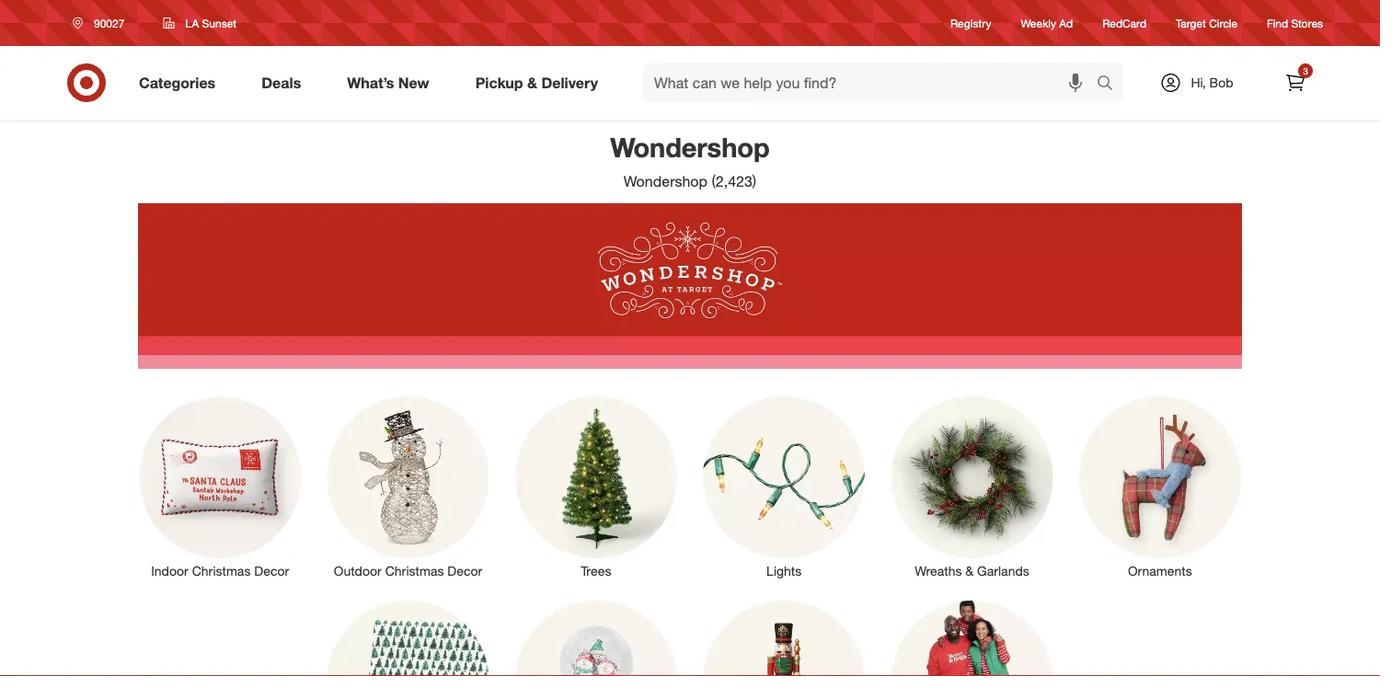 Task type: describe. For each thing, give the bounding box(es) containing it.
christmas for outdoor
[[385, 563, 444, 579]]

sunset
[[202, 16, 237, 30]]

categories link
[[123, 63, 239, 103]]

target circle
[[1176, 16, 1238, 30]]

delivery
[[542, 74, 598, 92]]

wondershop wondershop (2,423)
[[610, 131, 770, 191]]

& for wreaths
[[966, 563, 974, 579]]

what's new link
[[332, 63, 452, 103]]

ornaments link
[[1066, 393, 1254, 581]]

search
[[1089, 76, 1133, 93]]

wondershop inside wondershop wondershop (2,423)
[[624, 173, 708, 191]]

target circle link
[[1176, 15, 1238, 31]]

decor for indoor christmas decor
[[254, 563, 289, 579]]

wreaths & garlands
[[915, 563, 1030, 579]]

outdoor christmas decor link
[[314, 393, 502, 581]]

ornaments
[[1128, 563, 1192, 579]]

categories
[[139, 74, 216, 92]]

trees
[[581, 563, 611, 579]]

ad
[[1060, 16, 1073, 30]]

pickup & delivery
[[475, 74, 598, 92]]

pickup & delivery link
[[460, 63, 621, 103]]

redcard
[[1103, 16, 1147, 30]]

la sunset button
[[151, 6, 248, 40]]

deals
[[262, 74, 301, 92]]

indoor
[[151, 563, 188, 579]]

la sunset
[[185, 16, 237, 30]]

deals link
[[246, 63, 324, 103]]

wreaths & garlands link
[[878, 393, 1066, 581]]

indoor christmas decor
[[151, 563, 289, 579]]

trees link
[[502, 393, 690, 581]]

(2,423)
[[712, 173, 757, 191]]

decor for outdoor christmas decor
[[448, 563, 482, 579]]

& for pickup
[[527, 74, 537, 92]]

circle
[[1209, 16, 1238, 30]]

redcard link
[[1103, 15, 1147, 31]]

find
[[1267, 16, 1289, 30]]



Task type: locate. For each thing, give the bounding box(es) containing it.
What can we help you find? suggestions appear below search field
[[643, 63, 1102, 103]]

what's new
[[347, 74, 429, 92]]

& right wreaths
[[966, 563, 974, 579]]

wondershop up (2,423)
[[610, 131, 770, 163]]

2 christmas from the left
[[385, 563, 444, 579]]

find stores link
[[1267, 15, 1323, 31]]

0 horizontal spatial &
[[527, 74, 537, 92]]

indoor christmas decor link
[[126, 393, 314, 581]]

stores
[[1292, 16, 1323, 30]]

what's
[[347, 74, 394, 92]]

outdoor
[[334, 563, 382, 579]]

1 horizontal spatial christmas
[[385, 563, 444, 579]]

find stores
[[1267, 16, 1323, 30]]

search button
[[1089, 63, 1133, 107]]

wondershop left (2,423)
[[624, 173, 708, 191]]

90027
[[94, 16, 125, 30]]

wondershop
[[610, 131, 770, 163], [624, 173, 708, 191]]

weekly ad
[[1021, 16, 1073, 30]]

garlands
[[977, 563, 1030, 579]]

christmas
[[192, 563, 251, 579], [385, 563, 444, 579]]

lights
[[767, 563, 802, 579]]

wondershop at target image
[[138, 203, 1242, 369]]

christmas for indoor
[[192, 563, 251, 579]]

1 vertical spatial &
[[966, 563, 974, 579]]

outdoor christmas decor
[[334, 563, 482, 579]]

pickup
[[475, 74, 523, 92]]

registry link
[[951, 15, 992, 31]]

decor
[[254, 563, 289, 579], [448, 563, 482, 579]]

1 decor from the left
[[254, 563, 289, 579]]

christmas right indoor
[[192, 563, 251, 579]]

la
[[185, 16, 199, 30]]

3
[[1303, 65, 1308, 76]]

2 decor from the left
[[448, 563, 482, 579]]

0 horizontal spatial christmas
[[192, 563, 251, 579]]

& right pickup
[[527, 74, 537, 92]]

1 horizontal spatial decor
[[448, 563, 482, 579]]

bob
[[1210, 75, 1234, 91]]

0 vertical spatial &
[[527, 74, 537, 92]]

hi, bob
[[1191, 75, 1234, 91]]

90027 button
[[61, 6, 144, 40]]

hi,
[[1191, 75, 1206, 91]]

new
[[398, 74, 429, 92]]

0 vertical spatial wondershop
[[610, 131, 770, 163]]

weekly ad link
[[1021, 15, 1073, 31]]

1 christmas from the left
[[192, 563, 251, 579]]

0 horizontal spatial decor
[[254, 563, 289, 579]]

&
[[527, 74, 537, 92], [966, 563, 974, 579]]

wreaths
[[915, 563, 962, 579]]

lights link
[[690, 393, 878, 581]]

3 link
[[1276, 63, 1316, 103]]

christmas right outdoor
[[385, 563, 444, 579]]

target
[[1176, 16, 1206, 30]]

weekly
[[1021, 16, 1057, 30]]

1 horizontal spatial &
[[966, 563, 974, 579]]

registry
[[951, 16, 992, 30]]

1 vertical spatial wondershop
[[624, 173, 708, 191]]



Task type: vqa. For each thing, say whether or not it's contained in the screenshot.
Wondershop at Target image
yes



